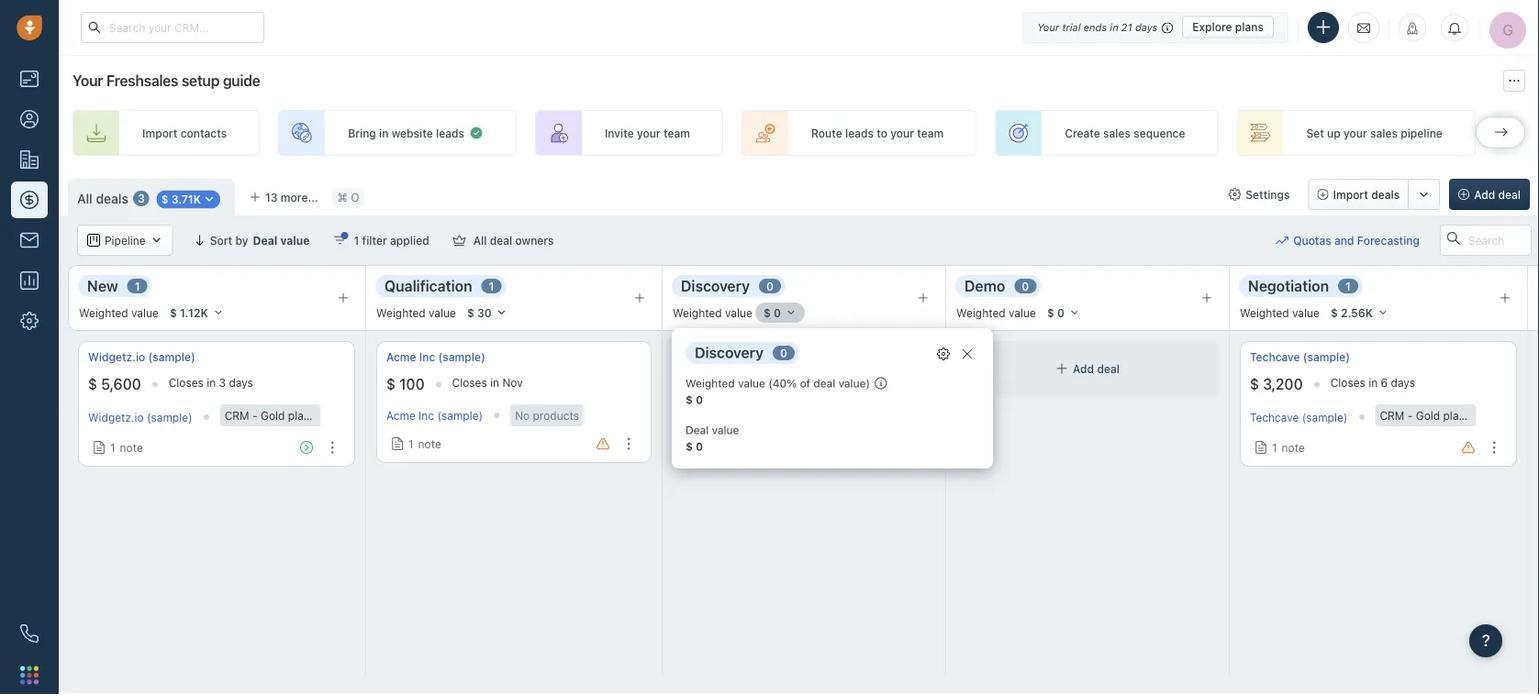 Task type: vqa. For each thing, say whether or not it's contained in the screenshot.


Task type: locate. For each thing, give the bounding box(es) containing it.
1 horizontal spatial note
[[418, 438, 441, 451]]

1 widgetz.io from the top
[[88, 351, 145, 364]]

closes for $ 5,600
[[169, 377, 204, 390]]

in left the nov
[[490, 377, 499, 390]]

0 horizontal spatial $ 0 button
[[755, 303, 805, 323]]

techcave (sample) link
[[1250, 350, 1350, 365], [1250, 411, 1348, 424]]

1 techcave from the top
[[1250, 351, 1300, 364]]

your freshsales setup guide
[[73, 72, 260, 90]]

13 more...
[[265, 191, 318, 204]]

1 vertical spatial widgetz.io (sample) link
[[88, 411, 192, 424]]

1 vertical spatial inc
[[419, 409, 434, 422]]

1 horizontal spatial crm
[[1380, 409, 1405, 422]]

what's new image
[[1406, 22, 1419, 35]]

send email image
[[1358, 20, 1371, 35]]

setup
[[182, 72, 220, 90]]

1 vertical spatial discovery
[[695, 344, 764, 362]]

0 vertical spatial techcave (sample)
[[1250, 351, 1350, 364]]

0 horizontal spatial your
[[637, 127, 661, 139]]

1 plan from the left
[[288, 409, 310, 422]]

inc down 100
[[419, 409, 434, 422]]

container_wx8msf4aqz5i3rn1 image right the pipeline
[[150, 234, 163, 247]]

deals up the pipeline
[[96, 191, 128, 206]]

- for $ 5,600
[[252, 409, 258, 422]]

closes right 5,600
[[169, 377, 204, 390]]

explore plans link
[[1183, 16, 1274, 38]]

1 sales from the left
[[1103, 127, 1131, 139]]

days for negotiation
[[1391, 377, 1415, 390]]

to
[[877, 127, 888, 139]]

note down 100
[[418, 438, 441, 451]]

1 your from the left
[[637, 127, 661, 139]]

2 plan from the left
[[1444, 409, 1466, 422]]

1 vertical spatial techcave (sample)
[[1250, 411, 1348, 424]]

1 down 100
[[409, 438, 414, 451]]

your right invite
[[637, 127, 661, 139]]

weighted
[[79, 306, 128, 319], [376, 306, 426, 319], [673, 306, 722, 319], [957, 306, 1006, 319], [1240, 306, 1290, 319], [686, 377, 735, 390]]

add deal for discovery
[[790, 363, 836, 375]]

2 horizontal spatial note
[[1282, 442, 1305, 455]]

6
[[1381, 377, 1388, 390]]

all deals 3
[[77, 191, 145, 206]]

1 horizontal spatial leads
[[845, 127, 874, 139]]

leads left to
[[845, 127, 874, 139]]

widgetz.io (sample) link up 5,600
[[88, 350, 195, 365]]

deal inside button
[[1499, 188, 1521, 201]]

widgetz.io (sample) down 5,600
[[88, 411, 192, 424]]

2 acme inc (sample) link from the top
[[386, 409, 483, 422]]

2 horizontal spatial 1 note
[[1272, 442, 1305, 455]]

weighted for demo
[[957, 306, 1006, 319]]

0 vertical spatial your
[[1037, 21, 1060, 33]]

all left owners
[[473, 234, 487, 247]]

weighted value for negotiation
[[1240, 306, 1320, 319]]

widgetz.io down $ 5,600
[[88, 411, 144, 424]]

0 vertical spatial acme inc (sample)
[[386, 351, 485, 364]]

sort
[[210, 234, 232, 247]]

4 weighted value from the left
[[957, 306, 1036, 319]]

0 vertical spatial 3
[[138, 192, 145, 205]]

0 horizontal spatial sales
[[1103, 127, 1131, 139]]

1 horizontal spatial 1 note
[[409, 438, 441, 451]]

2 sales from the left
[[1371, 127, 1398, 139]]

⌘
[[338, 191, 348, 204]]

your left the trial at right
[[1037, 21, 1060, 33]]

$ 30
[[467, 307, 492, 319]]

all for deals
[[77, 191, 93, 206]]

import inside button
[[1333, 188, 1369, 201]]

2 weighted value from the left
[[376, 306, 456, 319]]

1 vertical spatial acme inc (sample)
[[386, 409, 483, 422]]

0 vertical spatial widgetz.io (sample)
[[88, 351, 195, 364]]

3,200
[[1263, 376, 1303, 393]]

techcave down the $ 3,200
[[1250, 411, 1299, 424]]

0 horizontal spatial deals
[[96, 191, 128, 206]]

2 horizontal spatial add deal
[[1474, 188, 1521, 201]]

1 horizontal spatial 3
[[219, 377, 226, 390]]

3 weighted value from the left
[[673, 306, 753, 319]]

weighted value (40% of deal value)
[[686, 377, 870, 390]]

0 horizontal spatial deal
[[253, 234, 277, 247]]

2 gold from the left
[[1416, 409, 1440, 422]]

add deal
[[1474, 188, 1521, 201], [790, 363, 836, 375], [1073, 363, 1120, 375]]

1 horizontal spatial -
[[1408, 409, 1413, 422]]

$ 100
[[386, 376, 425, 393]]

0 horizontal spatial 3
[[138, 192, 145, 205]]

$
[[161, 193, 169, 206], [170, 307, 177, 319], [467, 307, 474, 319], [764, 307, 771, 319], [1047, 307, 1055, 319], [1331, 307, 1338, 319], [88, 376, 97, 393], [386, 376, 396, 393], [1250, 376, 1259, 393], [686, 394, 693, 407], [686, 441, 693, 453]]

team right to
[[917, 127, 944, 139]]

0 vertical spatial deal
[[253, 234, 277, 247]]

0 vertical spatial acme inc (sample) link
[[386, 350, 485, 365]]

3 down $ 1.12k button
[[219, 377, 226, 390]]

1 horizontal spatial add deal
[[1073, 363, 1120, 375]]

monthly
[[313, 409, 355, 422], [1469, 409, 1510, 422]]

acme inc (sample) down 100
[[386, 409, 483, 422]]

widgetz.io (sample) up 5,600
[[88, 351, 195, 364]]

1 horizontal spatial add
[[1073, 363, 1094, 375]]

in left 21
[[1110, 21, 1119, 33]]

1 gold from the left
[[261, 409, 285, 422]]

2 your from the left
[[891, 127, 914, 139]]

days right 21
[[1135, 21, 1158, 33]]

deal
[[253, 234, 277, 247], [686, 424, 709, 437]]

2 closes from the left
[[452, 377, 487, 390]]

1 up $ 30 button
[[489, 280, 494, 293]]

(sample) down $ 100
[[358, 409, 404, 422]]

set up your sales pipeline
[[1307, 127, 1443, 139]]

weighted value for qualification
[[376, 306, 456, 319]]

2 horizontal spatial your
[[1344, 127, 1368, 139]]

import inside 'link'
[[142, 127, 178, 139]]

weighted value for demo
[[957, 306, 1036, 319]]

(sample) down the 3,200
[[1302, 411, 1348, 424]]

deals inside button
[[1372, 188, 1400, 201]]

1 vertical spatial import
[[1333, 188, 1369, 201]]

container_wx8msf4aqz5i3rn1 image inside settings popup button
[[1229, 188, 1241, 201]]

route
[[811, 127, 842, 139]]

1 vertical spatial techcave (sample) link
[[1250, 411, 1348, 424]]

2 $ 0 button from the left
[[1039, 303, 1089, 323]]

filter
[[362, 234, 387, 247]]

widgetz.io
[[88, 351, 145, 364], [88, 411, 144, 424]]

1 horizontal spatial deal
[[686, 424, 709, 437]]

2 widgetz.io (sample) from the top
[[88, 411, 192, 424]]

3 for deals
[[138, 192, 145, 205]]

inc
[[419, 351, 435, 364], [419, 409, 434, 422]]

-
[[252, 409, 258, 422], [1408, 409, 1413, 422]]

weighted for discovery
[[673, 306, 722, 319]]

widgetz.io (sample)
[[88, 351, 195, 364], [88, 411, 192, 424]]

1 note for $ 100
[[409, 438, 441, 451]]

$ 0 button for demo
[[1039, 303, 1089, 323]]

days
[[1135, 21, 1158, 33], [229, 377, 253, 390], [1391, 377, 1415, 390]]

1 crm from the left
[[225, 409, 249, 422]]

plan
[[288, 409, 310, 422], [1444, 409, 1466, 422]]

1 vertical spatial all
[[473, 234, 487, 247]]

0 vertical spatial inc
[[419, 351, 435, 364]]

(sample) up closes in 3 days
[[148, 351, 195, 364]]

invite your team
[[605, 127, 690, 139]]

- down closes in 3 days
[[252, 409, 258, 422]]

$ 1.12k
[[170, 307, 208, 319]]

leads
[[436, 127, 464, 139], [845, 127, 874, 139]]

(sample) down $ 2.56k
[[1303, 351, 1350, 364]]

crm for $ 3,200
[[1380, 409, 1405, 422]]

container_wx8msf4aqz5i3rn1 image
[[203, 193, 216, 206], [87, 234, 100, 247], [150, 234, 163, 247], [334, 234, 347, 247], [1276, 234, 1289, 247], [391, 438, 404, 451]]

techcave (sample) link up the 3,200
[[1250, 350, 1350, 365]]

2 crm from the left
[[1380, 409, 1405, 422]]

weighted value for discovery
[[673, 306, 753, 319]]

$ 0 button for discovery
[[755, 303, 805, 323]]

$ 1.12k button
[[161, 303, 232, 323]]

1 $ 0 button from the left
[[755, 303, 805, 323]]

team right invite
[[664, 127, 690, 139]]

1 vertical spatial acme inc (sample) link
[[386, 409, 483, 422]]

$ inside deal value $ 0
[[686, 441, 693, 453]]

1 horizontal spatial all
[[473, 234, 487, 247]]

closes in 6 days
[[1331, 377, 1415, 390]]

- down closes in 6 days
[[1408, 409, 1413, 422]]

inc up 100
[[419, 351, 435, 364]]

in for qualification
[[490, 377, 499, 390]]

1 acme inc (sample) from the top
[[386, 351, 485, 364]]

bring in website leads link
[[278, 110, 517, 156]]

0 horizontal spatial all
[[77, 191, 93, 206]]

closes left the nov
[[452, 377, 487, 390]]

- for $ 3,200
[[1408, 409, 1413, 422]]

container_wx8msf4aqz5i3rn1 image down $ 100
[[391, 438, 404, 451]]

your right up
[[1344, 127, 1368, 139]]

in
[[1110, 21, 1119, 33], [379, 127, 389, 139], [207, 377, 216, 390], [490, 377, 499, 390], [1369, 377, 1378, 390]]

1 vertical spatial widgetz.io
[[88, 411, 144, 424]]

0 horizontal spatial $ 0
[[686, 394, 703, 407]]

$ 2.56k
[[1331, 307, 1373, 319]]

1 down $ 5,600
[[110, 442, 115, 455]]

techcave up the $ 3,200
[[1250, 351, 1300, 364]]

bring
[[348, 127, 376, 139]]

days right 6
[[1391, 377, 1415, 390]]

0 inside deal value $ 0
[[696, 441, 703, 453]]

Search your CRM... text field
[[81, 12, 264, 43]]

1 vertical spatial techcave
[[1250, 411, 1299, 424]]

in for new
[[207, 377, 216, 390]]

container_wx8msf4aqz5i3rn1 image inside $ 3.71k button
[[203, 193, 216, 206]]

2 techcave (sample) from the top
[[1250, 411, 1348, 424]]

your right to
[[891, 127, 914, 139]]

up
[[1327, 127, 1341, 139]]

acme inc (sample) up 100
[[386, 351, 485, 364]]

quotas and forecasting link
[[1276, 225, 1438, 256]]

owners
[[516, 234, 554, 247]]

1 horizontal spatial monthly
[[1469, 409, 1510, 422]]

$ inside dropdown button
[[161, 193, 169, 206]]

your for your trial ends in 21 days
[[1037, 21, 1060, 33]]

1 widgetz.io (sample) link from the top
[[88, 350, 195, 365]]

deal inside 'button'
[[490, 234, 513, 247]]

1 horizontal spatial your
[[891, 127, 914, 139]]

$ 2.56k button
[[1323, 303, 1397, 323]]

note down 5,600
[[120, 442, 143, 455]]

1 horizontal spatial gold
[[1416, 409, 1440, 422]]

2 monthly from the left
[[1469, 409, 1510, 422]]

your left freshsales
[[73, 72, 103, 90]]

1 horizontal spatial days
[[1135, 21, 1158, 33]]

1 vertical spatial widgetz.io (sample)
[[88, 411, 192, 424]]

2 widgetz.io from the top
[[88, 411, 144, 424]]

0 horizontal spatial leads
[[436, 127, 464, 139]]

0 horizontal spatial gold
[[261, 409, 285, 422]]

container_wx8msf4aqz5i3rn1 image
[[469, 126, 484, 140], [1229, 188, 1241, 201], [453, 234, 466, 247], [937, 348, 950, 361], [961, 348, 974, 361], [772, 363, 785, 375], [1056, 363, 1069, 375], [875, 377, 888, 390], [93, 442, 106, 455], [1255, 442, 1268, 455]]

1 techcave (sample) from the top
[[1250, 351, 1350, 364]]

acme down $ 100
[[386, 409, 416, 422]]

monthly for 3,200
[[1469, 409, 1510, 422]]

sales left pipeline
[[1371, 127, 1398, 139]]

forecasting
[[1357, 234, 1420, 247]]

sales right create
[[1103, 127, 1131, 139]]

in down $ 1.12k button
[[207, 377, 216, 390]]

container_wx8msf4aqz5i3rn1 image left quotas at the right top of the page
[[1276, 234, 1289, 247]]

0 horizontal spatial plan
[[288, 409, 310, 422]]

0 horizontal spatial days
[[229, 377, 253, 390]]

3 your from the left
[[1344, 127, 1368, 139]]

container_wx8msf4aqz5i3rn1 image left the filter
[[334, 234, 347, 247]]

1 horizontal spatial sales
[[1371, 127, 1398, 139]]

3
[[138, 192, 145, 205], [219, 377, 226, 390]]

discovery inside dialog
[[695, 344, 764, 362]]

note for $ 3,200
[[1282, 442, 1305, 455]]

add for demo
[[1073, 363, 1094, 375]]

1 horizontal spatial import
[[1333, 188, 1369, 201]]

all up the pipeline popup button
[[77, 191, 93, 206]]

0 vertical spatial import
[[142, 127, 178, 139]]

5 weighted value from the left
[[1240, 306, 1320, 319]]

1 vertical spatial 3
[[219, 377, 226, 390]]

closes left 6
[[1331, 377, 1366, 390]]

0 horizontal spatial crm
[[225, 409, 249, 422]]

leads right website
[[436, 127, 464, 139]]

2 team from the left
[[917, 127, 944, 139]]

0 vertical spatial acme
[[386, 351, 416, 364]]

1 vertical spatial your
[[73, 72, 103, 90]]

0 vertical spatial techcave
[[1250, 351, 1300, 364]]

0 vertical spatial techcave (sample) link
[[1250, 350, 1350, 365]]

note down the 3,200
[[1282, 442, 1305, 455]]

1 monthly from the left
[[313, 409, 355, 422]]

set
[[1307, 127, 1324, 139]]

$ 0 button
[[755, 303, 805, 323], [1039, 303, 1089, 323]]

all inside 'button'
[[473, 234, 487, 247]]

(sample)
[[148, 351, 195, 364], [438, 351, 485, 364], [1303, 351, 1350, 364], [437, 409, 483, 422], [358, 409, 404, 422], [147, 411, 192, 424], [1302, 411, 1348, 424]]

no
[[515, 409, 530, 422]]

new
[[87, 277, 118, 295]]

techcave (sample) down the 3,200
[[1250, 411, 1348, 424]]

0 horizontal spatial team
[[664, 127, 690, 139]]

acme inc (sample) link down 100
[[386, 409, 483, 422]]

all deal owners
[[473, 234, 554, 247]]

0 horizontal spatial 1 note
[[110, 442, 143, 455]]

days up crm - gold plan monthly (sample)
[[229, 377, 253, 390]]

2 horizontal spatial closes
[[1331, 377, 1366, 390]]

1 horizontal spatial team
[[917, 127, 944, 139]]

3.71k
[[171, 193, 201, 206]]

1 - from the left
[[252, 409, 258, 422]]

closes in nov
[[452, 377, 523, 390]]

your trial ends in 21 days
[[1037, 21, 1158, 33]]

crm down closes in 3 days
[[225, 409, 249, 422]]

techcave (sample) link down the 3,200
[[1250, 411, 1348, 424]]

1 horizontal spatial plan
[[1444, 409, 1466, 422]]

1 closes from the left
[[169, 377, 204, 390]]

weighted value
[[79, 306, 159, 319], [376, 306, 456, 319], [673, 306, 753, 319], [957, 306, 1036, 319], [1240, 306, 1320, 319]]

0 horizontal spatial import
[[142, 127, 178, 139]]

in left 6
[[1369, 377, 1378, 390]]

0 horizontal spatial -
[[252, 409, 258, 422]]

$ 0 for discovery
[[764, 307, 781, 319]]

0 vertical spatial widgetz.io (sample) link
[[88, 350, 195, 365]]

acme inc (sample) link up 100
[[386, 350, 485, 365]]

import up quotas and forecasting
[[1333, 188, 1369, 201]]

2 horizontal spatial add
[[1474, 188, 1496, 201]]

qualification
[[385, 277, 472, 295]]

crm down 6
[[1380, 409, 1405, 422]]

0 horizontal spatial monthly
[[313, 409, 355, 422]]

weighted for new
[[79, 306, 128, 319]]

acme up $ 100
[[386, 351, 416, 364]]

create sales sequence link
[[995, 110, 1219, 156]]

0 vertical spatial all
[[77, 191, 93, 206]]

1 horizontal spatial your
[[1037, 21, 1060, 33]]

import for import deals
[[1333, 188, 1369, 201]]

your for your freshsales setup guide
[[73, 72, 103, 90]]

sales
[[1103, 127, 1131, 139], [1371, 127, 1398, 139]]

plans
[[1235, 21, 1264, 34]]

container_wx8msf4aqz5i3rn1 image inside the quotas and forecasting link
[[1276, 234, 1289, 247]]

add
[[1474, 188, 1496, 201], [790, 363, 811, 375], [1073, 363, 1094, 375]]

widgetz.io (sample) link down 5,600
[[88, 411, 192, 424]]

container_wx8msf4aqz5i3rn1 image right 3.71k
[[203, 193, 216, 206]]

3 right all deals link
[[138, 192, 145, 205]]

2 techcave from the top
[[1250, 411, 1299, 424]]

3 inside all deals 3
[[138, 192, 145, 205]]

0 horizontal spatial add
[[790, 363, 811, 375]]

settings
[[1246, 188, 1290, 201]]

techcave (sample)
[[1250, 351, 1350, 364], [1250, 411, 1348, 424]]

all deals link
[[77, 190, 128, 208]]

2 horizontal spatial $ 0
[[1047, 307, 1065, 319]]

0 vertical spatial widgetz.io
[[88, 351, 145, 364]]

import left contacts
[[142, 127, 178, 139]]

1 horizontal spatial deals
[[1372, 188, 1400, 201]]

closes
[[169, 377, 204, 390], [452, 377, 487, 390], [1331, 377, 1366, 390]]

1 note down the 3,200
[[1272, 442, 1305, 455]]

weighted for negotiation
[[1240, 306, 1290, 319]]

1 horizontal spatial $ 0
[[764, 307, 781, 319]]

import for import contacts
[[142, 127, 178, 139]]

add for discovery
[[790, 363, 811, 375]]

0 horizontal spatial note
[[120, 442, 143, 455]]

1 vertical spatial deal
[[686, 424, 709, 437]]

3 closes from the left
[[1331, 377, 1366, 390]]

widgetz.io up $ 5,600
[[88, 351, 145, 364]]

add deal for demo
[[1073, 363, 1120, 375]]

your
[[637, 127, 661, 139], [891, 127, 914, 139], [1344, 127, 1368, 139]]

1 horizontal spatial closes
[[452, 377, 487, 390]]

1 vertical spatial acme
[[386, 409, 416, 422]]

techcave (sample) up the 3,200
[[1250, 351, 1350, 364]]

settings button
[[1219, 179, 1299, 210]]

2 - from the left
[[1408, 409, 1413, 422]]

1 horizontal spatial $ 0 button
[[1039, 303, 1089, 323]]

1 left the filter
[[354, 234, 359, 247]]

crm
[[225, 409, 249, 422], [1380, 409, 1405, 422]]

2 horizontal spatial days
[[1391, 377, 1415, 390]]

discovery dialog
[[672, 329, 993, 469]]

monthly for 5,600
[[313, 409, 355, 422]]

0 horizontal spatial add deal
[[790, 363, 836, 375]]

deals up forecasting on the right of page
[[1372, 188, 1400, 201]]

freshsales
[[106, 72, 178, 90]]

0 vertical spatial discovery
[[681, 277, 750, 295]]

1 weighted value from the left
[[79, 306, 159, 319]]

0 horizontal spatial your
[[73, 72, 103, 90]]

0 horizontal spatial closes
[[169, 377, 204, 390]]

0
[[767, 280, 774, 293], [1022, 280, 1029, 293], [774, 307, 781, 319], [1057, 307, 1065, 319], [780, 347, 788, 360], [696, 394, 703, 407], [696, 441, 703, 453]]

1 note down 5,600
[[110, 442, 143, 455]]

1 note down 100
[[409, 438, 441, 451]]



Task type: describe. For each thing, give the bounding box(es) containing it.
freshworks switcher image
[[20, 667, 39, 685]]

route leads to your team
[[811, 127, 944, 139]]

import contacts link
[[73, 110, 260, 156]]

phone image
[[20, 625, 39, 644]]

phone element
[[11, 616, 48, 653]]

$ 3.71k button
[[157, 190, 220, 209]]

5,600
[[101, 376, 141, 393]]

import deals group
[[1309, 179, 1440, 210]]

explore
[[1193, 21, 1232, 34]]

value inside deal value $ 0
[[712, 424, 739, 437]]

nov
[[503, 377, 523, 390]]

2 acme inc (sample) from the top
[[386, 409, 483, 422]]

create sales sequence
[[1065, 127, 1186, 139]]

1 acme inc (sample) link from the top
[[386, 350, 485, 365]]

deals for import
[[1372, 188, 1400, 201]]

no products
[[515, 409, 579, 422]]

crm for $ 5,600
[[225, 409, 249, 422]]

weighted value for new
[[79, 306, 159, 319]]

add inside 'add deal' button
[[1474, 188, 1496, 201]]

1 leads from the left
[[436, 127, 464, 139]]

plan for 5,600
[[288, 409, 310, 422]]

1 up $ 2.56k
[[1346, 280, 1351, 293]]

$ 0 for demo
[[1047, 307, 1065, 319]]

3 for in
[[219, 377, 226, 390]]

in for negotiation
[[1369, 377, 1378, 390]]

deal inside 'discovery' dialog
[[814, 377, 836, 390]]

pipeline button
[[77, 225, 173, 256]]

100
[[399, 376, 425, 393]]

1 widgetz.io (sample) from the top
[[88, 351, 195, 364]]

gold for $ 5,600
[[261, 409, 285, 422]]

2 acme from the top
[[386, 409, 416, 422]]

create
[[1065, 127, 1100, 139]]

crm - gold plan monthly (sample)
[[225, 409, 404, 422]]

1 down the $ 3,200
[[1272, 442, 1277, 455]]

1 inside 1 filter applied button
[[354, 234, 359, 247]]

1.12k
[[180, 307, 208, 319]]

more...
[[281, 191, 318, 204]]

1 right new
[[135, 280, 140, 293]]

$ inside button
[[1331, 307, 1338, 319]]

container_wx8msf4aqz5i3rn1 image left the pipeline
[[87, 234, 100, 247]]

plan for 3,200
[[1444, 409, 1466, 422]]

note for $ 5,600
[[120, 442, 143, 455]]

quotas and forecasting
[[1294, 234, 1420, 247]]

2 inc from the top
[[419, 409, 434, 422]]

deals for all
[[96, 191, 128, 206]]

1 inc from the top
[[419, 351, 435, 364]]

1 filter applied
[[354, 234, 429, 247]]

2 widgetz.io (sample) link from the top
[[88, 411, 192, 424]]

value)
[[839, 377, 870, 390]]

invite
[[605, 127, 634, 139]]

website
[[392, 127, 433, 139]]

crm - gold plan monthly (samp
[[1380, 409, 1539, 422]]

closes in 3 days
[[169, 377, 253, 390]]

days for new
[[229, 377, 253, 390]]

products
[[533, 409, 579, 422]]

pipeline
[[105, 234, 146, 247]]

⌘ o
[[338, 191, 359, 204]]

import deals button
[[1309, 179, 1409, 210]]

in right bring
[[379, 127, 389, 139]]

negotiation
[[1248, 277, 1329, 295]]

note for $ 100
[[418, 438, 441, 451]]

demo
[[965, 277, 1005, 295]]

deal inside deal value $ 0
[[686, 424, 709, 437]]

all deal owners button
[[441, 225, 566, 256]]

set up your sales pipeline link
[[1237, 110, 1476, 156]]

weighted inside 'discovery' dialog
[[686, 377, 735, 390]]

1 team from the left
[[664, 127, 690, 139]]

2 techcave (sample) link from the top
[[1250, 411, 1348, 424]]

$ 3,200
[[1250, 376, 1303, 393]]

trial
[[1062, 21, 1081, 33]]

quotas
[[1294, 234, 1332, 247]]

$ 0 inside 'discovery' dialog
[[686, 394, 703, 407]]

import contacts
[[142, 127, 227, 139]]

weighted for qualification
[[376, 306, 426, 319]]

1 filter applied button
[[322, 225, 441, 256]]

invite your team link
[[535, 110, 723, 156]]

guide
[[223, 72, 260, 90]]

sequence
[[1134, 127, 1186, 139]]

gold for $ 3,200
[[1416, 409, 1440, 422]]

21
[[1122, 21, 1133, 33]]

pipeline
[[1401, 127, 1443, 139]]

container_wx8msf4aqz5i3rn1 image inside 'all deal owners' 'button'
[[453, 234, 466, 247]]

import deals
[[1333, 188, 1400, 201]]

closes for $ 100
[[452, 377, 487, 390]]

all for deal
[[473, 234, 487, 247]]

explore plans
[[1193, 21, 1264, 34]]

closes for $ 3,200
[[1331, 377, 1366, 390]]

Search field
[[1440, 225, 1532, 256]]

(sample) down closes in 3 days
[[147, 411, 192, 424]]

sort by deal value
[[210, 234, 310, 247]]

13
[[265, 191, 278, 204]]

container_wx8msf4aqz5i3rn1 image inside 'bring in website leads' link
[[469, 126, 484, 140]]

30
[[477, 307, 492, 319]]

(sample) up "closes in nov"
[[438, 351, 485, 364]]

add deal inside button
[[1474, 188, 1521, 201]]

route leads to your team link
[[742, 110, 977, 156]]

container_wx8msf4aqz5i3rn1 image inside 1 filter applied button
[[334, 234, 347, 247]]

1 note for $ 5,600
[[110, 442, 143, 455]]

13 more... button
[[240, 185, 328, 210]]

applied
[[390, 234, 429, 247]]

bring in website leads
[[348, 127, 464, 139]]

and
[[1335, 234, 1354, 247]]

deal value $ 0
[[686, 424, 739, 453]]

by
[[235, 234, 248, 247]]

2.56k
[[1341, 307, 1373, 319]]

1 techcave (sample) link from the top
[[1250, 350, 1350, 365]]

$ 3.71k
[[161, 193, 201, 206]]

(sample) down "closes in nov"
[[437, 409, 483, 422]]

ends
[[1084, 21, 1107, 33]]

2 leads from the left
[[845, 127, 874, 139]]

$ 3.71k button
[[151, 188, 226, 210]]

add deal button
[[1450, 179, 1530, 210]]

1 acme from the top
[[386, 351, 416, 364]]

$ 30 button
[[459, 303, 516, 323]]

(40%
[[769, 377, 797, 390]]

contacts
[[181, 127, 227, 139]]

1 note for $ 3,200
[[1272, 442, 1305, 455]]

of
[[800, 377, 811, 390]]

(samp
[[1514, 409, 1539, 422]]

$ 5,600
[[88, 376, 141, 393]]



